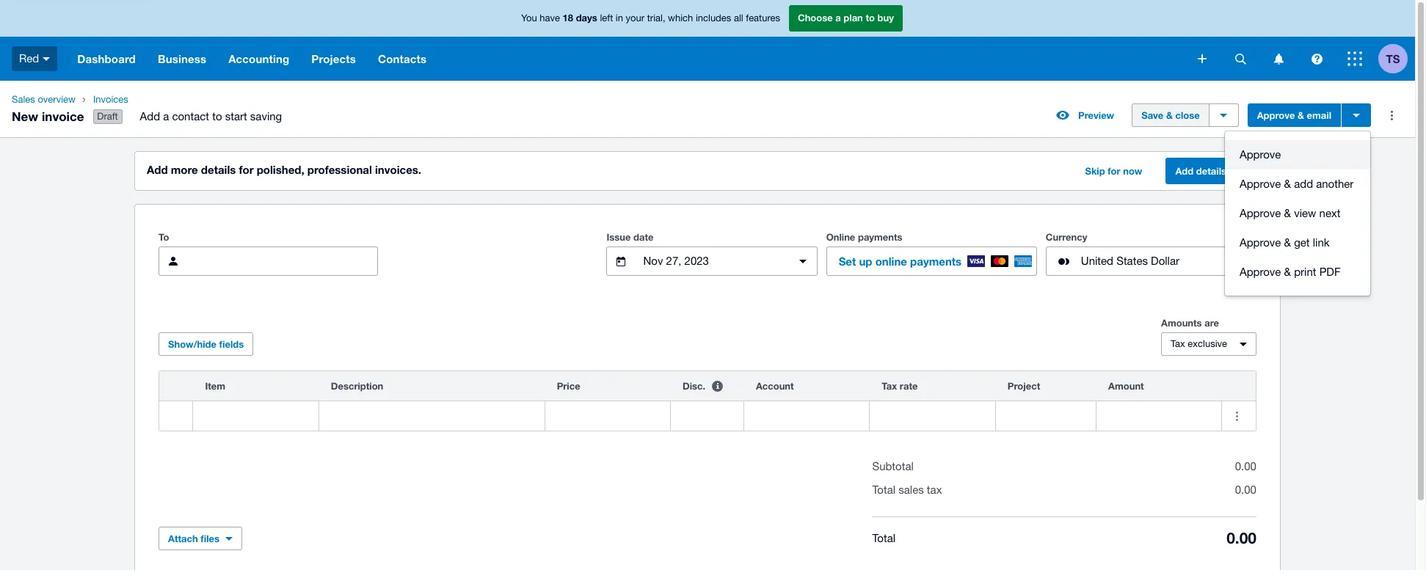 Task type: vqa. For each thing, say whether or not it's contained in the screenshot.
get
yes



Task type: describe. For each thing, give the bounding box(es) containing it.
more information on discount image
[[703, 372, 732, 401]]

new
[[12, 108, 38, 124]]

contact element
[[159, 247, 378, 276]]

none field inside invoice line item list 'element'
[[193, 402, 319, 431]]

project
[[1008, 380, 1041, 392]]

approve for approve & email
[[1258, 110, 1296, 121]]

states
[[1117, 255, 1148, 267]]

banner containing ts
[[0, 0, 1416, 81]]

united states dollar button
[[1046, 247, 1257, 276]]

new invoice
[[12, 108, 84, 124]]

get
[[1295, 237, 1310, 249]]

draft
[[97, 111, 118, 122]]

add more details for polished, professional invoices.
[[147, 163, 422, 176]]

skip for now
[[1086, 165, 1143, 177]]

sales overview link
[[6, 93, 81, 107]]

approve & view next
[[1240, 207, 1341, 220]]

& for view
[[1285, 207, 1292, 220]]

choose a plan to buy
[[798, 12, 894, 24]]

for inside button
[[1108, 165, 1121, 177]]

save & close button
[[1132, 104, 1210, 127]]

online payments
[[827, 231, 903, 243]]

which
[[668, 13, 693, 24]]

approve & add another button
[[1226, 170, 1371, 199]]

add details button
[[1166, 158, 1237, 184]]

2 vertical spatial 0.00
[[1227, 530, 1257, 548]]

red button
[[0, 37, 66, 81]]

attach
[[168, 533, 198, 545]]

details inside button
[[1197, 165, 1227, 177]]

online
[[876, 255, 908, 268]]

1 horizontal spatial svg image
[[1198, 54, 1207, 63]]

show/hide
[[168, 339, 217, 350]]

in
[[616, 13, 623, 24]]

business
[[158, 52, 206, 65]]

ts
[[1387, 52, 1401, 65]]

print
[[1295, 266, 1317, 278]]

list box containing approve
[[1226, 132, 1371, 296]]

next
[[1320, 207, 1341, 220]]

united
[[1082, 255, 1114, 267]]

date
[[634, 231, 654, 243]]

files
[[201, 533, 220, 545]]

approve for approve & print pdf
[[1240, 266, 1282, 278]]

attach files button
[[159, 527, 242, 551]]

view
[[1295, 207, 1317, 220]]

accounting
[[228, 52, 290, 65]]

To text field
[[194, 248, 378, 275]]

all
[[734, 13, 744, 24]]

add
[[1295, 178, 1314, 190]]

Issue date text field
[[642, 248, 783, 275]]

approve for approve & view next
[[1240, 207, 1282, 220]]

amount
[[1109, 380, 1145, 392]]

0 horizontal spatial for
[[239, 163, 254, 176]]

approve for approve
[[1240, 148, 1282, 161]]

buy
[[878, 12, 894, 24]]

account
[[756, 380, 794, 392]]

tax rate
[[882, 380, 918, 392]]

pdf
[[1320, 266, 1341, 278]]

0 horizontal spatial svg image
[[1235, 53, 1246, 64]]

rate
[[900, 380, 918, 392]]

link
[[1313, 237, 1330, 249]]

now
[[1124, 165, 1143, 177]]

invoices.
[[375, 163, 422, 176]]

exclusive
[[1188, 339, 1228, 350]]

approve for approve & get link
[[1240, 237, 1282, 249]]

projects button
[[301, 37, 367, 81]]

skip
[[1086, 165, 1106, 177]]

set up online payments
[[839, 255, 962, 268]]

more line item options image
[[1223, 402, 1252, 431]]

total for total
[[873, 532, 896, 545]]

dashboard link
[[66, 37, 147, 81]]

& for get
[[1285, 237, 1292, 249]]

invoice
[[42, 108, 84, 124]]

amounts are
[[1162, 317, 1220, 329]]

set up online payments button
[[827, 247, 1037, 276]]

approve for approve & add another
[[1240, 178, 1282, 190]]

sales
[[899, 484, 924, 496]]

0.00 for total sales tax
[[1236, 484, 1257, 496]]

save
[[1142, 110, 1164, 121]]

preview button
[[1048, 104, 1124, 127]]

close
[[1176, 110, 1200, 121]]

attach files
[[168, 533, 220, 545]]

includes
[[696, 13, 732, 24]]

fields
[[219, 339, 244, 350]]

dashboard
[[77, 52, 136, 65]]

payments inside 'popup button'
[[911, 255, 962, 268]]

add a contact to start saving
[[140, 110, 282, 123]]

to for contact
[[212, 110, 222, 123]]

add for add details
[[1176, 165, 1194, 177]]

are
[[1205, 317, 1220, 329]]

add for add more details for polished, professional invoices.
[[147, 163, 168, 176]]

total sales tax
[[873, 484, 942, 496]]

show/hide fields button
[[159, 333, 254, 356]]

contacts
[[378, 52, 427, 65]]

up
[[859, 255, 873, 268]]

ts button
[[1379, 37, 1416, 81]]

Amount field
[[1097, 402, 1222, 430]]

add for add a contact to start saving
[[140, 110, 160, 123]]



Task type: locate. For each thing, give the bounding box(es) containing it.
1 vertical spatial to
[[212, 110, 222, 123]]

& for add
[[1285, 178, 1292, 190]]

0.00
[[1236, 461, 1257, 473], [1236, 484, 1257, 496], [1227, 530, 1257, 548]]

svg image inside red 'popup button'
[[43, 57, 50, 61]]

& left "get"
[[1285, 237, 1292, 249]]

approve & view next button
[[1226, 199, 1371, 228]]

amounts
[[1162, 317, 1203, 329]]

total down subtotal
[[873, 484, 896, 496]]

features
[[746, 13, 781, 24]]

sales overview
[[12, 94, 76, 105]]

add left contact
[[140, 110, 160, 123]]

payments right online
[[911, 255, 962, 268]]

for left "polished," at left
[[239, 163, 254, 176]]

approve & print pdf
[[1240, 266, 1341, 278]]

invoices link
[[87, 93, 294, 107]]

0 vertical spatial 0.00
[[1236, 461, 1257, 473]]

invoice line item list element
[[159, 371, 1257, 432]]

approve
[[1258, 110, 1296, 121], [1240, 148, 1282, 161], [1240, 178, 1282, 190], [1240, 207, 1282, 220], [1240, 237, 1282, 249], [1240, 266, 1282, 278]]

& left print on the right top of page
[[1285, 266, 1292, 278]]

to for plan
[[866, 12, 875, 24]]

for
[[239, 163, 254, 176], [1108, 165, 1121, 177]]

Inventory item text field
[[193, 402, 319, 430]]

a
[[836, 12, 841, 24], [163, 110, 169, 123]]

contacts button
[[367, 37, 438, 81]]

business button
[[147, 37, 217, 81]]

approve up approve & get link
[[1240, 207, 1282, 220]]

a for plan
[[836, 12, 841, 24]]

0 vertical spatial total
[[873, 484, 896, 496]]

to left start
[[212, 110, 222, 123]]

list box
[[1226, 132, 1371, 296]]

approve up approve & add another
[[1240, 148, 1282, 161]]

1 vertical spatial a
[[163, 110, 169, 123]]

a for contact
[[163, 110, 169, 123]]

add more details for polished, professional invoices. status
[[135, 152, 1281, 190]]

approve & get link
[[1240, 237, 1330, 249]]

approve & print pdf button
[[1226, 258, 1371, 287]]

1 vertical spatial 0.00
[[1236, 484, 1257, 496]]

add
[[140, 110, 160, 123], [147, 163, 168, 176], [1176, 165, 1194, 177]]

description
[[331, 380, 384, 392]]

another
[[1317, 178, 1354, 190]]

tax exclusive button
[[1162, 333, 1257, 356]]

tax inside invoice line item list 'element'
[[882, 380, 898, 392]]

item
[[205, 380, 226, 392]]

add left more on the left top of page
[[147, 163, 168, 176]]

0 horizontal spatial tax
[[882, 380, 898, 392]]

left
[[600, 13, 613, 24]]

0 vertical spatial a
[[836, 12, 841, 24]]

contact
[[172, 110, 209, 123]]

1 horizontal spatial to
[[866, 12, 875, 24]]

tax inside popup button
[[1171, 339, 1186, 350]]

1 horizontal spatial for
[[1108, 165, 1121, 177]]

1 horizontal spatial payments
[[911, 255, 962, 268]]

1 horizontal spatial tax
[[1171, 339, 1186, 350]]

for left the now
[[1108, 165, 1121, 177]]

red
[[19, 52, 39, 64]]

total for total sales tax
[[873, 484, 896, 496]]

dollar
[[1151, 255, 1180, 267]]

0 horizontal spatial details
[[201, 163, 236, 176]]

set
[[839, 255, 856, 268]]

approve & email button
[[1248, 104, 1342, 127]]

approve & get link button
[[1226, 228, 1371, 258]]

subtotal
[[873, 461, 914, 473]]

1 vertical spatial payments
[[911, 255, 962, 268]]

overview
[[38, 94, 76, 105]]

svg image
[[1348, 51, 1363, 66], [1235, 53, 1246, 64], [1312, 53, 1323, 64]]

tax down amounts
[[1171, 339, 1186, 350]]

choose
[[798, 12, 833, 24]]

1 vertical spatial tax
[[882, 380, 898, 392]]

& for email
[[1298, 110, 1305, 121]]

details right more on the left top of page
[[201, 163, 236, 176]]

polished,
[[257, 163, 304, 176]]

have
[[540, 13, 560, 24]]

& right save
[[1167, 110, 1173, 121]]

to
[[866, 12, 875, 24], [212, 110, 222, 123]]

tax
[[927, 484, 942, 496]]

& left view
[[1285, 207, 1292, 220]]

2 horizontal spatial svg image
[[1274, 53, 1284, 64]]

days
[[576, 12, 598, 24]]

payments
[[858, 231, 903, 243], [911, 255, 962, 268]]

trial,
[[647, 13, 666, 24]]

1 total from the top
[[873, 484, 896, 496]]

preview
[[1079, 110, 1115, 121]]

approve button
[[1226, 140, 1371, 170]]

payments up online
[[858, 231, 903, 243]]

more line item options element
[[1223, 372, 1256, 401]]

0 horizontal spatial to
[[212, 110, 222, 123]]

& left 'add'
[[1285, 178, 1292, 190]]

tax
[[1171, 339, 1186, 350], [882, 380, 898, 392]]

projects
[[312, 52, 356, 65]]

approve up approve & view next
[[1240, 178, 1282, 190]]

1 horizontal spatial details
[[1197, 165, 1227, 177]]

price
[[557, 380, 581, 392]]

svg image right the red
[[43, 57, 50, 61]]

0 horizontal spatial a
[[163, 110, 169, 123]]

group
[[1226, 132, 1371, 296]]

accounting button
[[217, 37, 301, 81]]

& for print
[[1285, 266, 1292, 278]]

2 horizontal spatial svg image
[[1348, 51, 1363, 66]]

to
[[159, 231, 169, 243]]

your
[[626, 13, 645, 24]]

2 total from the top
[[873, 532, 896, 545]]

approve left "get"
[[1240, 237, 1282, 249]]

a left plan
[[836, 12, 841, 24]]

tax left rate
[[882, 380, 898, 392]]

you have 18 days left in your trial, which includes all features
[[521, 12, 781, 24]]

0.00 for subtotal
[[1236, 461, 1257, 473]]

& for close
[[1167, 110, 1173, 121]]

currency
[[1046, 231, 1088, 243]]

1 vertical spatial total
[[873, 532, 896, 545]]

email
[[1307, 110, 1332, 121]]

0 horizontal spatial svg image
[[43, 57, 50, 61]]

tax for tax rate
[[882, 380, 898, 392]]

18
[[563, 12, 574, 24]]

Description text field
[[319, 402, 545, 430]]

more date options image
[[788, 247, 818, 276]]

disc.
[[683, 380, 706, 392]]

online
[[827, 231, 856, 243]]

saving
[[250, 110, 282, 123]]

more invoice options image
[[1378, 101, 1407, 130]]

show/hide fields
[[168, 339, 244, 350]]

1 horizontal spatial a
[[836, 12, 841, 24]]

& left email on the top of page
[[1298, 110, 1305, 121]]

0 vertical spatial to
[[866, 12, 875, 24]]

tax for tax exclusive
[[1171, 339, 1186, 350]]

currency united states dollar
[[1046, 231, 1180, 267]]

approve & add another
[[1240, 178, 1354, 190]]

details down close
[[1197, 165, 1227, 177]]

approve left email on the top of page
[[1258, 110, 1296, 121]]

invoices
[[93, 94, 128, 105]]

svg image up approve & email button
[[1274, 53, 1284, 64]]

group containing approve
[[1226, 132, 1371, 296]]

add right the now
[[1176, 165, 1194, 177]]

skip for now button
[[1077, 159, 1152, 183]]

more
[[171, 163, 198, 176]]

svg image
[[1274, 53, 1284, 64], [1198, 54, 1207, 63], [43, 57, 50, 61]]

total down total sales tax
[[873, 532, 896, 545]]

add inside button
[[1176, 165, 1194, 177]]

Price field
[[545, 402, 670, 430]]

banner
[[0, 0, 1416, 81]]

1 horizontal spatial svg image
[[1312, 53, 1323, 64]]

to left buy
[[866, 12, 875, 24]]

a left contact
[[163, 110, 169, 123]]

0 vertical spatial payments
[[858, 231, 903, 243]]

tax exclusive
[[1171, 339, 1228, 350]]

0 horizontal spatial payments
[[858, 231, 903, 243]]

& inside button
[[1167, 110, 1173, 121]]

start
[[225, 110, 247, 123]]

you
[[521, 13, 537, 24]]

approve down approve & get link
[[1240, 266, 1282, 278]]

save & close
[[1142, 110, 1200, 121]]

svg image up close
[[1198, 54, 1207, 63]]

None field
[[193, 402, 319, 431]]

0 vertical spatial tax
[[1171, 339, 1186, 350]]



